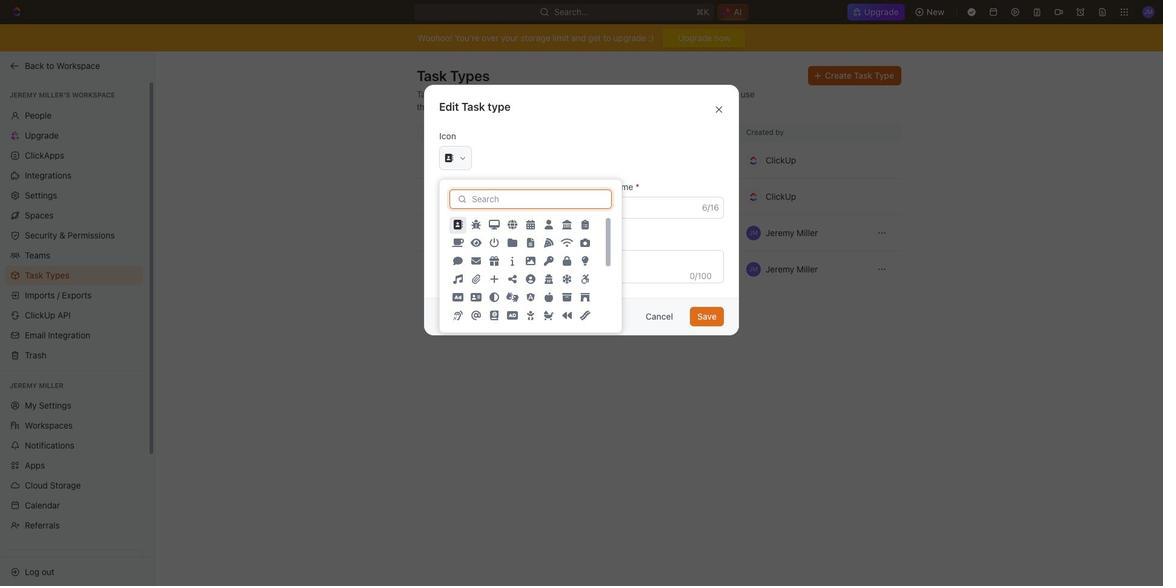 Task type: locate. For each thing, give the bounding box(es) containing it.
address book image
[[445, 154, 453, 162]]

1 horizontal spatial address book image
[[453, 220, 463, 230]]

accessible icon image
[[581, 275, 590, 284]]

list item
[[449, 216, 467, 235]]

bacon image
[[580, 311, 591, 321]]

music image
[[453, 275, 463, 284]]

apple whole image
[[544, 293, 554, 303]]

wifi image
[[561, 238, 573, 248]]

0 horizontal spatial address book image
[[424, 264, 436, 276]]

circle user image
[[526, 275, 536, 284]]

bug image
[[471, 220, 481, 230], [424, 227, 436, 239]]

bug image left mug saucer icon
[[424, 227, 436, 239]]

rectangle ad image
[[453, 293, 464, 303]]

bug image up "eye" image
[[471, 220, 481, 230]]

0 vertical spatial address book image
[[453, 220, 463, 230]]

calendar days image
[[526, 220, 536, 230]]

user secret image
[[544, 275, 554, 284]]

desktop image
[[489, 220, 500, 230]]

address book image up mug saucer icon
[[453, 220, 463, 230]]

Search text field
[[472, 192, 604, 207]]

snowflake image
[[562, 275, 572, 284]]

1 horizontal spatial bug image
[[471, 220, 481, 230]]

globe image
[[508, 220, 517, 230]]

ear listen image
[[453, 311, 463, 321]]

address book image left comment image
[[424, 264, 436, 276]]

address book image
[[453, 220, 463, 230], [424, 264, 436, 276]]

folder image
[[508, 238, 517, 248]]

user image
[[544, 220, 554, 230]]

1 vertical spatial address book image
[[424, 264, 436, 276]]

power off image
[[490, 238, 499, 248]]

audio description image
[[507, 311, 518, 321]]

pizza slice image
[[544, 238, 554, 248]]

mug saucer image
[[452, 238, 464, 248]]

lock image
[[562, 257, 572, 266]]



Task type: describe. For each thing, give the bounding box(es) containing it.
paperclip image
[[471, 275, 481, 284]]

backward image
[[562, 311, 572, 321]]

book atlas image
[[490, 311, 499, 321]]

eye image
[[471, 238, 482, 248]]

at image
[[471, 311, 481, 321]]

People field
[[587, 197, 724, 219]]

share nodes image
[[508, 275, 517, 284]]

plus image
[[490, 275, 499, 284]]

camera image
[[581, 238, 590, 248]]

gift image
[[490, 257, 499, 266]]

circle half stroke image
[[490, 293, 499, 303]]

Describe your task type text field
[[439, 250, 724, 284]]

list item inside avatar options list
[[449, 216, 467, 235]]

baby image
[[526, 311, 536, 321]]

address card image
[[471, 293, 482, 303]]

angular image
[[526, 293, 536, 303]]

key image
[[544, 257, 554, 266]]

baby carriage image
[[544, 311, 554, 321]]

hands asl interpreting image
[[507, 293, 519, 303]]

lightbulb image
[[581, 257, 590, 266]]

comment image
[[453, 257, 463, 266]]

info image
[[508, 257, 517, 266]]

landmark image
[[562, 220, 572, 230]]

box archive image
[[562, 293, 572, 303]]

envelope image
[[471, 257, 481, 266]]

avatar options list
[[449, 216, 604, 434]]

0 horizontal spatial bug image
[[424, 227, 436, 239]]

file lines image
[[526, 238, 536, 248]]

archway image
[[581, 293, 590, 303]]

Person field
[[439, 197, 577, 219]]

image image
[[526, 257, 536, 266]]

clipboard list image
[[581, 220, 590, 230]]



Task type: vqa. For each thing, say whether or not it's contained in the screenshot.
desktop icon
yes



